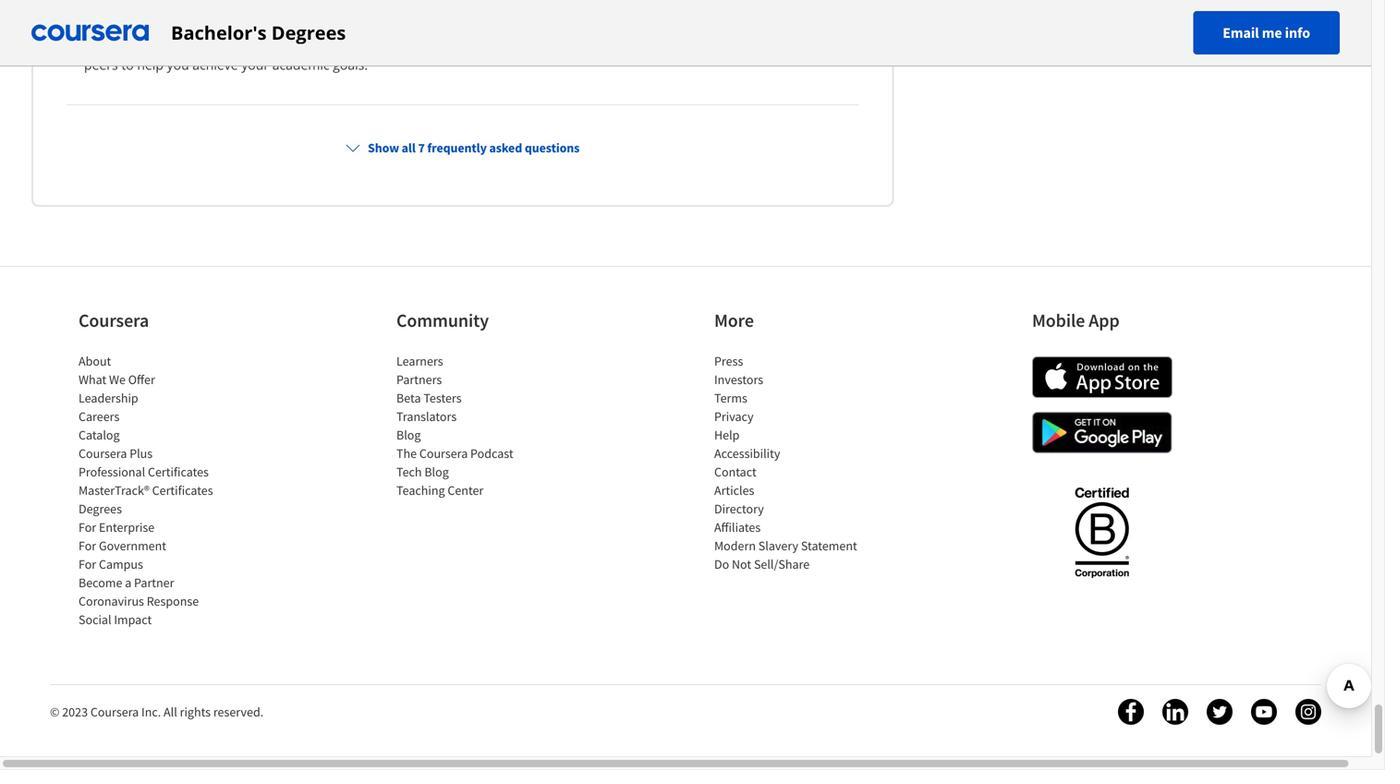 Task type: describe. For each thing, give the bounding box(es) containing it.
do
[[714, 556, 729, 573]]

degrees link
[[79, 501, 122, 518]]

press link
[[714, 353, 743, 370]]

blog link
[[396, 427, 421, 444]]

coursera facebook image
[[1118, 700, 1144, 726]]

press
[[714, 353, 743, 370]]

tech blog link
[[396, 464, 449, 481]]

terms link
[[714, 390, 748, 407]]

become
[[79, 575, 122, 592]]

you
[[167, 56, 189, 73]]

modern slavery statement link
[[714, 538, 857, 555]]

2023
[[62, 704, 88, 721]]

coronavirus
[[79, 593, 144, 610]]

0 vertical spatial and
[[672, 12, 695, 29]]

translators link
[[396, 409, 457, 425]]

a inside about what we offer leadership careers catalog coursera plus professional certificates mastertrack® certificates degrees for enterprise for government for campus become a partner coronavirus response social impact
[[125, 575, 131, 592]]

2 for from the top
[[79, 538, 96, 555]]

podcast
[[470, 445, 514, 462]]

dedicated
[[459, 34, 518, 51]]

we
[[109, 372, 126, 388]]

coursera linkedin image
[[1163, 700, 1189, 726]]

show all 7 frequently asked questions button
[[338, 131, 587, 165]]

coursera youtube image
[[1251, 700, 1277, 726]]

1 for from the top
[[79, 519, 96, 536]]

coursera up the journey,
[[222, 12, 277, 29]]

learning
[[190, 34, 239, 51]]

learners
[[396, 353, 443, 370]]

sell/share
[[754, 556, 810, 573]]

for enterprise link
[[79, 519, 155, 536]]

offer
[[332, 12, 361, 29]]

beta testers link
[[396, 390, 462, 407]]

0 vertical spatial of
[[418, 12, 430, 29]]

catalog link
[[79, 427, 120, 444]]

show all 7 frequently asked questions
[[368, 140, 580, 156]]

partners
[[396, 372, 442, 388]]

achieve
[[193, 56, 238, 73]]

email me info
[[1223, 24, 1311, 42]]

of inside courses. throughout your learning journey, you'll also have access to a dedicated support team, course facilitators, and a network of peers to help you achieve your academic goals.
[[814, 34, 826, 51]]

3 for from the top
[[79, 556, 96, 573]]

all
[[402, 140, 416, 156]]

about
[[79, 353, 111, 370]]

tech
[[396, 464, 422, 481]]

1 vertical spatial your
[[241, 56, 269, 73]]

careers link
[[79, 409, 120, 425]]

what
[[79, 372, 106, 388]]

catalog
[[79, 427, 120, 444]]

beta
[[396, 390, 421, 407]]

and inside courses. throughout your learning journey, you'll also have access to a dedicated support team, course facilitators, and a network of peers to help you achieve your academic goals.
[[724, 34, 747, 51]]

coursera instagram image
[[1296, 700, 1322, 726]]

mobile app
[[1032, 309, 1120, 332]]

list for coursera
[[79, 352, 236, 629]]

modern
[[714, 538, 756, 555]]

community
[[396, 309, 489, 332]]

privacy
[[714, 409, 754, 425]]

email
[[1223, 24, 1259, 42]]

throughout
[[84, 34, 156, 51]]

app
[[1089, 309, 1120, 332]]

mastertrack®
[[79, 482, 150, 499]]

affiliates link
[[714, 519, 761, 536]]

response
[[147, 593, 199, 610]]

mobile
[[1032, 309, 1085, 332]]

contact link
[[714, 464, 757, 481]]

help link
[[714, 427, 740, 444]]

learners link
[[396, 353, 443, 370]]

1 horizontal spatial to
[[433, 34, 445, 51]]

coursera plus link
[[79, 445, 153, 462]]

you'll
[[295, 34, 327, 51]]

courses.
[[787, 12, 837, 29]]

terms
[[714, 390, 748, 407]]

what we offer link
[[79, 372, 155, 388]]

asked
[[489, 140, 522, 156]]

about link
[[79, 353, 111, 370]]

support
[[522, 34, 569, 51]]

0 vertical spatial degrees
[[272, 20, 346, 45]]

coursera up the about link
[[79, 309, 149, 332]]

coursera twitter image
[[1207, 700, 1233, 726]]

offer
[[128, 372, 155, 388]]

statement
[[801, 538, 857, 555]]

have
[[358, 34, 387, 51]]

investors link
[[714, 372, 764, 388]]

center
[[448, 482, 484, 499]]

teaching center link
[[396, 482, 484, 499]]

0 vertical spatial your
[[159, 34, 187, 51]]



Task type: locate. For each thing, give the bounding box(es) containing it.
journey,
[[242, 34, 292, 51]]

for up the for campus link
[[79, 538, 96, 555]]

© 2023 coursera inc. all rights reserved.
[[50, 704, 264, 721]]

for down degrees link
[[79, 519, 96, 536]]

1 vertical spatial for
[[79, 538, 96, 555]]

your
[[159, 34, 187, 51], [241, 56, 269, 73]]

frequently
[[427, 140, 487, 156]]

0 horizontal spatial your
[[159, 34, 187, 51]]

0 vertical spatial certificates
[[148, 464, 209, 481]]

list
[[79, 352, 236, 629], [396, 352, 554, 500], [714, 352, 872, 574]]

on
[[203, 12, 218, 29]]

to left help
[[121, 56, 134, 73]]

articles
[[714, 482, 755, 499]]

leadership
[[79, 390, 138, 407]]

show
[[368, 140, 399, 156]]

partners link
[[396, 372, 442, 388]]

peers
[[84, 56, 118, 73]]

certificates up mastertrack® certificates link
[[148, 464, 209, 481]]

1 vertical spatial certificates
[[152, 482, 213, 499]]

email me info button
[[1193, 11, 1340, 55]]

7
[[418, 140, 425, 156]]

typically
[[280, 12, 329, 29]]

teaching
[[396, 482, 445, 499]]

all
[[164, 704, 177, 721]]

of
[[418, 12, 430, 29], [814, 34, 826, 51]]

team,
[[573, 34, 607, 51]]

1 vertical spatial to
[[121, 56, 134, 73]]

get it on google play image
[[1032, 412, 1173, 454]]

1 horizontal spatial a
[[448, 34, 456, 51]]

partners
[[148, 12, 199, 29]]

inc.
[[141, 704, 161, 721]]

0 vertical spatial for
[[79, 519, 96, 536]]

access
[[390, 34, 429, 51]]

2 horizontal spatial list
[[714, 352, 872, 574]]

about what we offer leadership careers catalog coursera plus professional certificates mastertrack® certificates degrees for enterprise for government for campus become a partner coronavirus response social impact
[[79, 353, 213, 628]]

0 horizontal spatial and
[[672, 12, 695, 29]]

a left network
[[751, 34, 758, 51]]

2 vertical spatial for
[[79, 556, 96, 573]]

questions
[[525, 140, 580, 156]]

a down campus at the left
[[125, 575, 131, 592]]

for up the become
[[79, 556, 96, 573]]

1 horizontal spatial list
[[396, 352, 554, 500]]

degrees inside about what we offer leadership careers catalog coursera plus professional certificates mastertrack® certificates degrees for enterprise for government for campus become a partner coronavirus response social impact
[[79, 501, 122, 518]]

the
[[396, 445, 417, 462]]

professional certificates link
[[79, 464, 209, 481]]

not
[[732, 556, 752, 573]]

coursera inside learners partners beta testers translators blog the coursera podcast tech blog teaching center
[[419, 445, 468, 462]]

list containing about
[[79, 352, 236, 629]]

list for more
[[714, 352, 872, 574]]

degrees up academic
[[272, 20, 346, 45]]

download on the app store image
[[1032, 357, 1173, 398]]

social
[[79, 612, 111, 628]]

goals.
[[333, 56, 368, 73]]

certificates down 'professional certificates' link
[[152, 482, 213, 499]]

1 horizontal spatial your
[[241, 56, 269, 73]]

accessibility
[[714, 445, 780, 462]]

3 list from the left
[[714, 352, 872, 574]]

modalities,
[[434, 12, 500, 29]]

your down partners
[[159, 34, 187, 51]]

a down modalities,
[[448, 34, 456, 51]]

me
[[1262, 24, 1282, 42]]

0 horizontal spatial degrees
[[79, 501, 122, 518]]

0 horizontal spatial to
[[121, 56, 134, 73]]

blog up teaching center link at left
[[425, 464, 449, 481]]

list containing press
[[714, 352, 872, 574]]

for
[[79, 519, 96, 536], [79, 538, 96, 555], [79, 556, 96, 573]]

university partners on coursera typically offer an array of modalities, including live video lectures and
[[84, 12, 699, 29]]

do not sell/share link
[[714, 556, 810, 573]]

for campus link
[[79, 556, 143, 573]]

contact
[[714, 464, 757, 481]]

articles link
[[714, 482, 755, 499]]

lectures
[[621, 12, 669, 29]]

0 vertical spatial blog
[[396, 427, 421, 444]]

accessibility link
[[714, 445, 780, 462]]

logo of certified b corporation image
[[1064, 477, 1140, 588]]

0 horizontal spatial a
[[125, 575, 131, 592]]

coursera left inc.
[[90, 704, 139, 721]]

coursera
[[222, 12, 277, 29], [79, 309, 149, 332], [79, 445, 127, 462], [419, 445, 468, 462], [90, 704, 139, 721]]

2 horizontal spatial a
[[751, 34, 758, 51]]

1 vertical spatial degrees
[[79, 501, 122, 518]]

and right facilitators,
[[724, 34, 747, 51]]

directory
[[714, 501, 764, 518]]

coursera down the catalog at the bottom left of page
[[79, 445, 127, 462]]

0 vertical spatial to
[[433, 34, 445, 51]]

coursera up tech blog link
[[419, 445, 468, 462]]

2 list from the left
[[396, 352, 554, 500]]

social impact link
[[79, 612, 152, 628]]

your down the journey,
[[241, 56, 269, 73]]

mastertrack® certificates link
[[79, 482, 213, 499]]

help
[[137, 56, 164, 73]]

press investors terms privacy help accessibility contact articles directory affiliates modern slavery statement do not sell/share
[[714, 353, 857, 573]]

1 horizontal spatial degrees
[[272, 20, 346, 45]]

coursera inside about what we offer leadership careers catalog coursera plus professional certificates mastertrack® certificates degrees for enterprise for government for campus become a partner coronavirus response social impact
[[79, 445, 127, 462]]

more
[[714, 309, 754, 332]]

1 vertical spatial blog
[[425, 464, 449, 481]]

become a partner link
[[79, 575, 174, 592]]

facilitators,
[[654, 34, 721, 51]]

reserved.
[[213, 704, 264, 721]]

0 horizontal spatial of
[[418, 12, 430, 29]]

degrees down the mastertrack®
[[79, 501, 122, 518]]

plus
[[130, 445, 153, 462]]

careers
[[79, 409, 120, 425]]

learners partners beta testers translators blog the coursera podcast tech blog teaching center
[[396, 353, 514, 499]]

1 list from the left
[[79, 352, 236, 629]]

help
[[714, 427, 740, 444]]

government
[[99, 538, 166, 555]]

translators
[[396, 409, 457, 425]]

a
[[448, 34, 456, 51], [751, 34, 758, 51], [125, 575, 131, 592]]

to right access
[[433, 34, 445, 51]]

0 horizontal spatial blog
[[396, 427, 421, 444]]

1 horizontal spatial of
[[814, 34, 826, 51]]

list for community
[[396, 352, 554, 500]]

including
[[503, 12, 558, 29]]

of right array
[[418, 12, 430, 29]]

1 vertical spatial and
[[724, 34, 747, 51]]

the coursera podcast link
[[396, 445, 514, 462]]

certificates
[[148, 464, 209, 481], [152, 482, 213, 499]]

impact
[[114, 612, 152, 628]]

and up facilitators,
[[672, 12, 695, 29]]

course
[[610, 34, 651, 51]]

blog up 'the'
[[396, 427, 421, 444]]

of down courses.
[[814, 34, 826, 51]]

coursera image
[[31, 18, 149, 48]]

campus
[[99, 556, 143, 573]]

professional
[[79, 464, 145, 481]]

©
[[50, 704, 60, 721]]

university
[[84, 12, 144, 29]]

1 vertical spatial of
[[814, 34, 826, 51]]

privacy link
[[714, 409, 754, 425]]

affiliates
[[714, 519, 761, 536]]

list containing learners
[[396, 352, 554, 500]]

0 horizontal spatial list
[[79, 352, 236, 629]]

leadership link
[[79, 390, 138, 407]]

1 horizontal spatial blog
[[425, 464, 449, 481]]

video
[[585, 12, 618, 29]]

investors
[[714, 372, 764, 388]]

1 horizontal spatial and
[[724, 34, 747, 51]]



